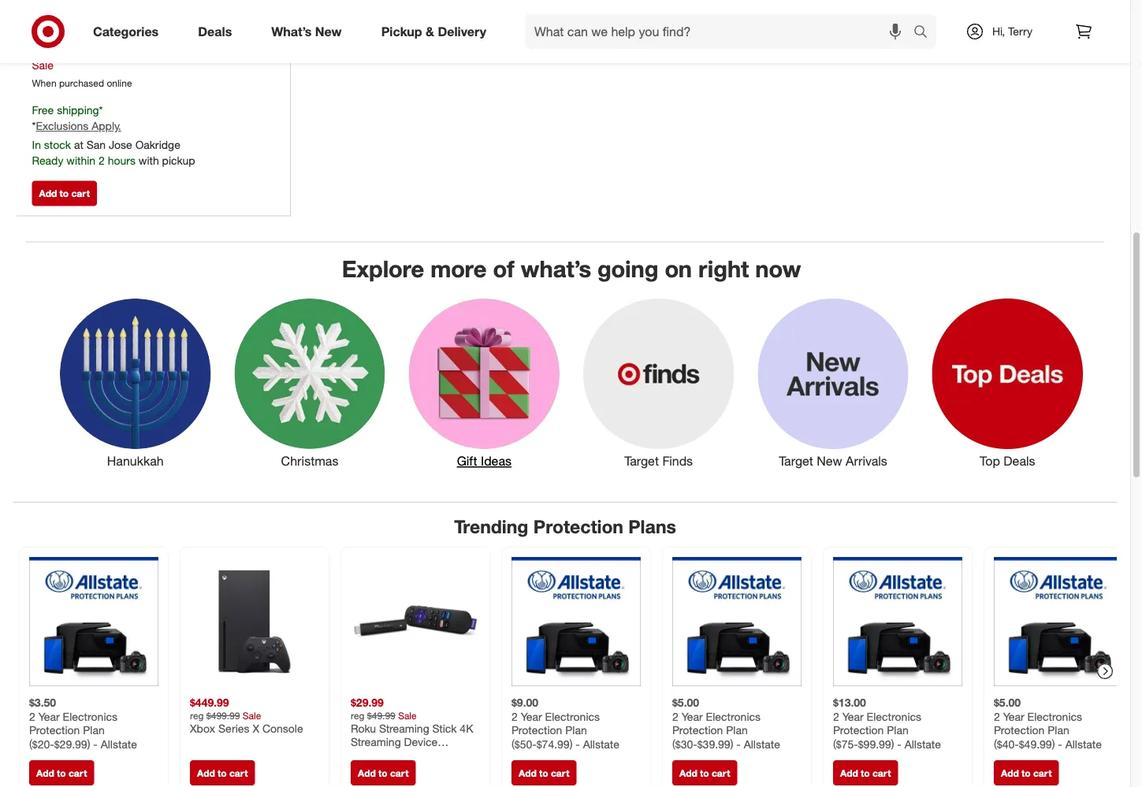 Task type: locate. For each thing, give the bounding box(es) containing it.
add to cart down $74.99)
[[519, 768, 570, 779]]

add to cart for $3.50 2 year electronics protection plan ($20-$29.99) - allstate
[[36, 768, 87, 779]]

0 horizontal spatial *
[[32, 119, 36, 133]]

allstate for 2 year electronics protection plan ($20-$29.99) - allstate
[[101, 738, 137, 751]]

1 - from the left
[[93, 738, 98, 751]]

pickup & delivery link
[[368, 14, 506, 49]]

plan right ($30-
[[726, 724, 748, 738]]

0 horizontal spatial deals
[[198, 24, 232, 39]]

target for target finds
[[625, 454, 659, 469]]

add for $9.00 2 year electronics protection plan ($50-$74.99) - allstate
[[519, 768, 537, 779]]

online
[[107, 77, 132, 89]]

2 up ($75-
[[834, 710, 840, 724]]

to down $29.99)
[[57, 768, 66, 779]]

$9.00
[[512, 696, 539, 710]]

add to cart down $39.99)
[[680, 768, 730, 779]]

sale
[[32, 58, 54, 72], [243, 710, 261, 722], [398, 710, 417, 722]]

reg inside $29.99 reg sale when purchased online
[[73, 42, 89, 55]]

add to cart button
[[32, 181, 97, 206], [29, 761, 94, 786], [190, 761, 255, 786], [351, 761, 416, 786], [512, 761, 577, 786], [673, 761, 738, 786], [834, 761, 898, 786], [994, 761, 1059, 786]]

to down $49.99
[[379, 768, 388, 779]]

allstate for 2 year electronics protection plan ($75-$99.99) - allstate
[[905, 738, 941, 751]]

sale inside '$29.99 reg $49.99 sale'
[[398, 710, 417, 722]]

1 vertical spatial new
[[817, 454, 843, 469]]

1 allstate from the left
[[101, 738, 137, 751]]

*
[[99, 103, 103, 117], [32, 119, 36, 133]]

what's
[[521, 255, 591, 283]]

1 vertical spatial *
[[32, 119, 36, 133]]

1 horizontal spatial new
[[817, 454, 843, 469]]

- right $39.99)
[[737, 738, 741, 751]]

deals link
[[185, 14, 252, 49]]

reg down 6756
[[73, 42, 89, 55]]

($20-
[[29, 738, 54, 751]]

gift ideas link
[[397, 296, 572, 471]]

$5.00 up ($40-
[[994, 696, 1021, 710]]

add to cart down series at the left of the page
[[197, 768, 248, 779]]

add to cart button for $13.00 2 year electronics protection plan ($75-$99.99) - allstate
[[834, 761, 898, 786]]

2 allstate from the left
[[583, 738, 620, 751]]

electronics inside $13.00 2 year electronics protection plan ($75-$99.99) - allstate
[[867, 710, 922, 724]]

- for $39.99)
[[737, 738, 741, 751]]

electronics up $29.99)
[[63, 710, 118, 724]]

year inside $5.00 2 year electronics protection plan ($30-$39.99) - allstate
[[682, 710, 703, 724]]

2 electronics from the left
[[545, 710, 600, 724]]

2 horizontal spatial reg
[[351, 710, 365, 722]]

1 horizontal spatial $5.00
[[994, 696, 1021, 710]]

$29.99 reg sale when purchased online
[[32, 40, 132, 89]]

2 horizontal spatial sale
[[398, 710, 417, 722]]

- right $29.99)
[[93, 738, 98, 751]]

0 horizontal spatial sale
[[32, 58, 54, 72]]

4 - from the left
[[898, 738, 902, 751]]

roku streaming stick 4k streaming device 4k/hdr/dolby vision with voice remote with tv controls image
[[351, 557, 480, 687], [351, 557, 480, 687]]

add to cart for $13.00 2 year electronics protection plan ($75-$99.99) - allstate
[[841, 768, 891, 779]]

add to cart button down series at the left of the page
[[190, 761, 255, 786]]

protection inside $5.00 2 year electronics protection plan ($40-$49.99) - allstate
[[994, 724, 1045, 738]]

protection for $3.50 2 year electronics protection plan ($20-$29.99) - allstate
[[29, 724, 80, 738]]

categories link
[[80, 14, 178, 49]]

2 year electronics protection plan ($75-$99.99) - allstate image
[[834, 557, 963, 687]]

add to cart button for $9.00 2 year electronics protection plan ($50-$74.99) - allstate
[[512, 761, 577, 786]]

plan for $39.99)
[[726, 724, 748, 738]]

console
[[262, 722, 303, 736]]

year inside $13.00 2 year electronics protection plan ($75-$99.99) - allstate
[[843, 710, 864, 724]]

- inside $5.00 2 year electronics protection plan ($30-$39.99) - allstate
[[737, 738, 741, 751]]

2 up ($30-
[[673, 710, 679, 724]]

1 horizontal spatial reg
[[190, 710, 204, 722]]

add down ($75-
[[841, 768, 859, 779]]

0 horizontal spatial new
[[315, 24, 342, 39]]

electronics inside $3.50 2 year electronics protection plan ($20-$29.99) - allstate
[[63, 710, 118, 724]]

add to cart button for $3.50 2 year electronics protection plan ($20-$29.99) - allstate
[[29, 761, 94, 786]]

trending
[[454, 516, 529, 538]]

* down free
[[32, 119, 36, 133]]

1 horizontal spatial sale
[[243, 710, 261, 722]]

2 year electronics protection plan ($20-$29.99) - allstate image
[[29, 557, 159, 687]]

add to cart button down $99.99)
[[834, 761, 898, 786]]

add to cart down $49.99)
[[1001, 768, 1052, 779]]

add to cart down the within
[[39, 188, 90, 200]]

2 up ($40-
[[994, 710, 1001, 724]]

reg inside $449.99 reg $499.99 sale xbox series x console
[[190, 710, 204, 722]]

2 for $9.00 2 year electronics protection plan ($50-$74.99) - allstate
[[512, 710, 518, 724]]

6756
[[81, 17, 102, 29]]

target new arrivals link
[[746, 296, 921, 471]]

cart for $5.00 2 year electronics protection plan ($40-$49.99) - allstate
[[1034, 768, 1052, 779]]

2
[[99, 154, 105, 168], [29, 710, 35, 724], [512, 710, 518, 724], [673, 710, 679, 724], [834, 710, 840, 724], [994, 710, 1001, 724]]

0 horizontal spatial reg
[[73, 42, 89, 55]]

- inside $13.00 2 year electronics protection plan ($75-$99.99) - allstate
[[898, 738, 902, 751]]

reg left $499.99
[[190, 710, 204, 722]]

plan right '($50-'
[[566, 724, 587, 738]]

$449.99
[[190, 696, 229, 710]]

allstate inside $5.00 2 year electronics protection plan ($40-$49.99) - allstate
[[1066, 738, 1102, 751]]

what's new link
[[258, 14, 362, 49]]

year up ($40-
[[1004, 710, 1025, 724]]

add for $449.99 reg $499.99 sale xbox series x console
[[197, 768, 215, 779]]

$29.99
[[32, 40, 70, 56], [351, 696, 384, 710]]

2 up '($50-'
[[512, 710, 518, 724]]

2 for $5.00 2 year electronics protection plan ($30-$39.99) - allstate
[[673, 710, 679, 724]]

x
[[253, 722, 259, 736]]

allstate inside $9.00 2 year electronics protection plan ($50-$74.99) - allstate
[[583, 738, 620, 751]]

- for $49.99)
[[1058, 738, 1063, 751]]

reg inside '$29.99 reg $49.99 sale'
[[351, 710, 365, 722]]

to down $99.99)
[[861, 768, 870, 779]]

hanukkah link
[[48, 296, 223, 471]]

deals
[[198, 24, 232, 39], [1004, 454, 1036, 469]]

year up '($50-'
[[521, 710, 542, 724]]

allstate right $39.99)
[[744, 738, 781, 751]]

add to cart button down $39.99)
[[673, 761, 738, 786]]

2 for $13.00 2 year electronics protection plan ($75-$99.99) - allstate
[[834, 710, 840, 724]]

What can we help you find? suggestions appear below search field
[[525, 14, 918, 49]]

5 allstate from the left
[[1066, 738, 1102, 751]]

new
[[315, 24, 342, 39], [817, 454, 843, 469]]

cart down $49.99
[[390, 768, 409, 779]]

plan inside $3.50 2 year electronics protection plan ($20-$29.99) - allstate
[[83, 724, 105, 738]]

cart
[[71, 188, 90, 200], [69, 768, 87, 779], [229, 768, 248, 779], [390, 768, 409, 779], [551, 768, 570, 779], [712, 768, 730, 779], [873, 768, 891, 779], [1034, 768, 1052, 779]]

1 $5.00 from the left
[[673, 696, 700, 710]]

year up ($75-
[[843, 710, 864, 724]]

allstate right $74.99)
[[583, 738, 620, 751]]

$29.99 for sale
[[32, 40, 70, 56]]

cart down $74.99)
[[551, 768, 570, 779]]

allstate right $29.99)
[[101, 738, 137, 751]]

reg
[[73, 42, 89, 55], [190, 710, 204, 722], [351, 710, 365, 722]]

electronics inside $5.00 2 year electronics protection plan ($40-$49.99) - allstate
[[1028, 710, 1083, 724]]

$39.99)
[[698, 738, 734, 751]]

plan inside $9.00 2 year electronics protection plan ($50-$74.99) - allstate
[[566, 724, 587, 738]]

year inside $9.00 2 year electronics protection plan ($50-$74.99) - allstate
[[521, 710, 542, 724]]

add down xbox
[[197, 768, 215, 779]]

of
[[493, 255, 515, 283]]

electronics
[[63, 710, 118, 724], [545, 710, 600, 724], [706, 710, 761, 724], [867, 710, 922, 724], [1028, 710, 1083, 724]]

on
[[665, 255, 692, 283]]

year up ($20-
[[38, 710, 60, 724]]

cart down $49.99)
[[1034, 768, 1052, 779]]

deals left what's
[[198, 24, 232, 39]]

- for $99.99)
[[898, 738, 902, 751]]

1 horizontal spatial target
[[779, 454, 814, 469]]

plan right ($20-
[[83, 724, 105, 738]]

plan inside $5.00 2 year electronics protection plan ($40-$49.99) - allstate
[[1048, 724, 1070, 738]]

($30-
[[673, 738, 698, 751]]

-
[[93, 738, 98, 751], [576, 738, 580, 751], [737, 738, 741, 751], [898, 738, 902, 751], [1058, 738, 1063, 751]]

to down $49.99)
[[1022, 768, 1031, 779]]

5 year from the left
[[1004, 710, 1025, 724]]

cart down $29.99)
[[69, 768, 87, 779]]

- inside $3.50 2 year electronics protection plan ($20-$29.99) - allstate
[[93, 738, 98, 751]]

0 vertical spatial *
[[99, 103, 103, 117]]

add to cart for $5.00 2 year electronics protection plan ($40-$49.99) - allstate
[[1001, 768, 1052, 779]]

year for 2 year electronics protection plan ($75-$99.99) - allstate
[[843, 710, 864, 724]]

cart down series at the left of the page
[[229, 768, 248, 779]]

0 vertical spatial $29.99
[[32, 40, 70, 56]]

right
[[699, 255, 749, 283]]

electronics up $99.99)
[[867, 710, 922, 724]]

xbox series x console image
[[190, 557, 319, 687], [190, 557, 319, 687]]

2 plan from the left
[[566, 724, 587, 738]]

$5.00 inside $5.00 2 year electronics protection plan ($30-$39.99) - allstate
[[673, 696, 700, 710]]

4 plan from the left
[[887, 724, 909, 738]]

3 allstate from the left
[[744, 738, 781, 751]]

$29.99 inside '$29.99 reg $49.99 sale'
[[351, 696, 384, 710]]

protection for $5.00 2 year electronics protection plan ($40-$49.99) - allstate
[[994, 724, 1045, 738]]

- right $74.99)
[[576, 738, 580, 751]]

series
[[218, 722, 250, 736]]

plan inside $13.00 2 year electronics protection plan ($75-$99.99) - allstate
[[887, 724, 909, 738]]

add to cart for $449.99 reg $499.99 sale xbox series x console
[[197, 768, 248, 779]]

1 horizontal spatial $29.99
[[351, 696, 384, 710]]

sale right $49.99
[[398, 710, 417, 722]]

cart down $39.99)
[[712, 768, 730, 779]]

year
[[38, 710, 60, 724], [521, 710, 542, 724], [682, 710, 703, 724], [843, 710, 864, 724], [1004, 710, 1025, 724]]

$49.99
[[367, 710, 396, 722]]

- inside $9.00 2 year electronics protection plan ($50-$74.99) - allstate
[[576, 738, 580, 751]]

electronics up $39.99)
[[706, 710, 761, 724]]

5 electronics from the left
[[1028, 710, 1083, 724]]

year for 2 year electronics protection plan ($30-$39.99) - allstate
[[682, 710, 703, 724]]

year inside $5.00 2 year electronics protection plan ($40-$49.99) - allstate
[[1004, 710, 1025, 724]]

electronics inside $9.00 2 year electronics protection plan ($50-$74.99) - allstate
[[545, 710, 600, 724]]

allstate inside $5.00 2 year electronics protection plan ($30-$39.99) - allstate
[[744, 738, 781, 751]]

deals right top
[[1004, 454, 1036, 469]]

plan right ($40-
[[1048, 724, 1070, 738]]

protection inside $9.00 2 year electronics protection plan ($50-$74.99) - allstate
[[512, 724, 563, 738]]

sale right $499.99
[[243, 710, 261, 722]]

to for $5.00 2 year electronics protection plan ($40-$49.99) - allstate
[[1022, 768, 1031, 779]]

2 inside $9.00 2 year electronics protection plan ($50-$74.99) - allstate
[[512, 710, 518, 724]]

5 - from the left
[[1058, 738, 1063, 751]]

1 electronics from the left
[[63, 710, 118, 724]]

add down ($20-
[[36, 768, 54, 779]]

- right $49.99)
[[1058, 738, 1063, 751]]

- right $99.99)
[[898, 738, 902, 751]]

2 year from the left
[[521, 710, 542, 724]]

protection
[[534, 516, 624, 538], [29, 724, 80, 738], [512, 724, 563, 738], [673, 724, 723, 738], [834, 724, 884, 738], [994, 724, 1045, 738]]

new right what's
[[315, 24, 342, 39]]

4 allstate from the left
[[905, 738, 941, 751]]

electronics inside $5.00 2 year electronics protection plan ($30-$39.99) - allstate
[[706, 710, 761, 724]]

to down $74.99)
[[539, 768, 549, 779]]

cart for $9.00 2 year electronics protection plan ($50-$74.99) - allstate
[[551, 768, 570, 779]]

2 year electronics protection plan ($50-$74.99) - allstate image
[[512, 557, 641, 687]]

2 inside $3.50 2 year electronics protection plan ($20-$29.99) - allstate
[[29, 710, 35, 724]]

allstate right $99.99)
[[905, 738, 941, 751]]

stock
[[44, 138, 71, 152]]

allstate for 2 year electronics protection plan ($50-$74.99) - allstate
[[583, 738, 620, 751]]

1 vertical spatial $29.99
[[351, 696, 384, 710]]

3 plan from the left
[[726, 724, 748, 738]]

year inside $3.50 2 year electronics protection plan ($20-$29.99) - allstate
[[38, 710, 60, 724]]

electronics up $74.99)
[[545, 710, 600, 724]]

add to cart button down $49.99
[[351, 761, 416, 786]]

add to cart button down $29.99)
[[29, 761, 94, 786]]

cart for $13.00 2 year electronics protection plan ($75-$99.99) - allstate
[[873, 768, 891, 779]]

1 vertical spatial deals
[[1004, 454, 1036, 469]]

sale for $449.99
[[243, 710, 261, 722]]

year for 2 year electronics protection plan ($40-$49.99) - allstate
[[1004, 710, 1025, 724]]

pickup
[[162, 154, 195, 168]]

target
[[625, 454, 659, 469], [779, 454, 814, 469]]

plan
[[83, 724, 105, 738], [566, 724, 587, 738], [726, 724, 748, 738], [887, 724, 909, 738], [1048, 724, 1070, 738]]

sale up when
[[32, 58, 54, 72]]

electronics for $74.99)
[[545, 710, 600, 724]]

2 inside $5.00 2 year electronics protection plan ($30-$39.99) - allstate
[[673, 710, 679, 724]]

reg left $49.99
[[351, 710, 365, 722]]

add down ($30-
[[680, 768, 698, 779]]

target for target new arrivals
[[779, 454, 814, 469]]

to down $39.99)
[[700, 768, 709, 779]]

&
[[426, 24, 434, 39]]

year up ($30-
[[682, 710, 703, 724]]

target left arrivals
[[779, 454, 814, 469]]

3 year from the left
[[682, 710, 703, 724]]

allstate inside $13.00 2 year electronics protection plan ($75-$99.99) - allstate
[[905, 738, 941, 751]]

2 up ($20-
[[29, 710, 35, 724]]

electronics up $49.99)
[[1028, 710, 1083, 724]]

plan right ($75-
[[887, 724, 909, 738]]

4 electronics from the left
[[867, 710, 922, 724]]

plan for $29.99)
[[83, 724, 105, 738]]

add to cart down $99.99)
[[841, 768, 891, 779]]

cart for $449.99 reg $499.99 sale xbox series x console
[[229, 768, 248, 779]]

2 - from the left
[[576, 738, 580, 751]]

add down '($50-'
[[519, 768, 537, 779]]

0 vertical spatial new
[[315, 24, 342, 39]]

2 $5.00 from the left
[[994, 696, 1021, 710]]

new for what's
[[315, 24, 342, 39]]

add to cart down $29.99)
[[36, 768, 87, 779]]

$5.00 up ($30-
[[673, 696, 700, 710]]

2 down san
[[99, 154, 105, 168]]

0 horizontal spatial $29.99
[[32, 40, 70, 56]]

4 year from the left
[[843, 710, 864, 724]]

3 electronics from the left
[[706, 710, 761, 724]]

5 plan from the left
[[1048, 724, 1070, 738]]

1 horizontal spatial *
[[99, 103, 103, 117]]

year for 2 year electronics protection plan ($20-$29.99) - allstate
[[38, 710, 60, 724]]

protection inside $13.00 2 year electronics protection plan ($75-$99.99) - allstate
[[834, 724, 884, 738]]

sale inside $449.99 reg $499.99 sale xbox series x console
[[243, 710, 261, 722]]

0 horizontal spatial $5.00
[[673, 696, 700, 710]]

1 plan from the left
[[83, 724, 105, 738]]

cart down $99.99)
[[873, 768, 891, 779]]

1 year from the left
[[38, 710, 60, 724]]

to down series at the left of the page
[[218, 768, 227, 779]]

jose
[[109, 138, 132, 152]]

when
[[32, 77, 57, 89]]

2 inside $5.00 2 year electronics protection plan ($40-$49.99) - allstate
[[994, 710, 1001, 724]]

within
[[66, 154, 95, 168]]

search button
[[907, 14, 945, 52]]

add down ($40-
[[1001, 768, 1019, 779]]

allstate inside $3.50 2 year electronics protection plan ($20-$29.99) - allstate
[[101, 738, 137, 751]]

protection inside $5.00 2 year electronics protection plan ($30-$39.99) - allstate
[[673, 724, 723, 738]]

plan inside $5.00 2 year electronics protection plan ($30-$39.99) - allstate
[[726, 724, 748, 738]]

$29.99 inside $29.99 reg sale when purchased online
[[32, 40, 70, 56]]

* up apply.
[[99, 103, 103, 117]]

new left arrivals
[[817, 454, 843, 469]]

trending protection plans
[[454, 516, 676, 538]]

add
[[39, 188, 57, 200], [36, 768, 54, 779], [197, 768, 215, 779], [358, 768, 376, 779], [519, 768, 537, 779], [680, 768, 698, 779], [841, 768, 859, 779], [1001, 768, 1019, 779]]

add to cart button down the within
[[32, 181, 97, 206]]

0 horizontal spatial target
[[625, 454, 659, 469]]

add to cart button down $74.99)
[[512, 761, 577, 786]]

- for $74.99)
[[576, 738, 580, 751]]

2 inside $13.00 2 year electronics protection plan ($75-$99.99) - allstate
[[834, 710, 840, 724]]

allstate right $49.99)
[[1066, 738, 1102, 751]]

target left finds
[[625, 454, 659, 469]]

at
[[74, 138, 83, 152]]

protection inside $3.50 2 year electronics protection plan ($20-$29.99) - allstate
[[29, 724, 80, 738]]

to down the ready
[[60, 188, 69, 200]]

3 - from the left
[[737, 738, 741, 751]]

$29.99 reg $49.99 sale
[[351, 696, 417, 722]]

electronics for $99.99)
[[867, 710, 922, 724]]

- inside $5.00 2 year electronics protection plan ($40-$49.99) - allstate
[[1058, 738, 1063, 751]]

2 target from the left
[[779, 454, 814, 469]]

$5.00
[[673, 696, 700, 710], [994, 696, 1021, 710]]

1 target from the left
[[625, 454, 659, 469]]

add to cart
[[39, 188, 90, 200], [36, 768, 87, 779], [197, 768, 248, 779], [358, 768, 409, 779], [519, 768, 570, 779], [680, 768, 730, 779], [841, 768, 891, 779], [1001, 768, 1052, 779]]

sale inside $29.99 reg sale when purchased online
[[32, 58, 54, 72]]

$5.00 inside $5.00 2 year electronics protection plan ($40-$49.99) - allstate
[[994, 696, 1021, 710]]

add to cart button down $49.99)
[[994, 761, 1059, 786]]



Task type: describe. For each thing, give the bounding box(es) containing it.
hi, terry
[[993, 24, 1033, 38]]

add to cart button for $449.99 reg $499.99 sale xbox series x console
[[190, 761, 255, 786]]

to for $9.00 2 year electronics protection plan ($50-$74.99) - allstate
[[539, 768, 549, 779]]

gift
[[457, 454, 478, 469]]

hi,
[[993, 24, 1006, 38]]

free shipping * * exclusions apply. in stock at  san jose oakridge ready within 2 hours with pickup
[[32, 103, 195, 168]]

top deals
[[980, 454, 1036, 469]]

2 for $5.00 2 year electronics protection plan ($40-$49.99) - allstate
[[994, 710, 1001, 724]]

allstate for 2 year electronics protection plan ($40-$49.99) - allstate
[[1066, 738, 1102, 751]]

to for $3.50 2 year electronics protection plan ($20-$29.99) - allstate
[[57, 768, 66, 779]]

allstate for 2 year electronics protection plan ($30-$39.99) - allstate
[[744, 738, 781, 751]]

target new arrivals
[[779, 454, 888, 469]]

now
[[756, 255, 801, 283]]

sale for $29.99
[[398, 710, 417, 722]]

more
[[431, 255, 487, 283]]

what's new
[[271, 24, 342, 39]]

protection for $13.00 2 year electronics protection plan ($75-$99.99) - allstate
[[834, 724, 884, 738]]

to for $5.00 2 year electronics protection plan ($30-$39.99) - allstate
[[700, 768, 709, 779]]

- for $29.99)
[[93, 738, 98, 751]]

going
[[598, 255, 659, 283]]

search
[[907, 25, 945, 41]]

top
[[980, 454, 1001, 469]]

add for $5.00 2 year electronics protection plan ($40-$49.99) - allstate
[[1001, 768, 1019, 779]]

to for $449.99 reg $499.99 sale xbox series x console
[[218, 768, 227, 779]]

arrivals
[[846, 454, 888, 469]]

categories
[[93, 24, 159, 39]]

pickup
[[381, 24, 422, 39]]

christmas
[[281, 454, 339, 469]]

$49.99)
[[1019, 738, 1055, 751]]

purchased
[[59, 77, 104, 89]]

$5.00 2 year electronics protection plan ($30-$39.99) - allstate
[[673, 696, 781, 751]]

new for target
[[817, 454, 843, 469]]

apply.
[[92, 119, 121, 133]]

electronics for $29.99)
[[63, 710, 118, 724]]

add to cart down $49.99
[[358, 768, 409, 779]]

$29.99 for $49.99
[[351, 696, 384, 710]]

$99.99)
[[858, 738, 895, 751]]

target finds
[[625, 454, 693, 469]]

explore more of what's going on right now
[[342, 255, 801, 283]]

($75-
[[834, 738, 859, 751]]

reg for sale
[[73, 42, 89, 55]]

$449.99 reg $499.99 sale xbox series x console
[[190, 696, 303, 736]]

reg for $49.99
[[351, 710, 365, 722]]

pickup & delivery
[[381, 24, 487, 39]]

cart for $3.50 2 year electronics protection plan ($20-$29.99) - allstate
[[69, 768, 87, 779]]

finds
[[663, 454, 693, 469]]

delivery
[[438, 24, 487, 39]]

ready
[[32, 154, 63, 168]]

add down $49.99
[[358, 768, 376, 779]]

cart for $5.00 2 year electronics protection plan ($30-$39.99) - allstate
[[712, 768, 730, 779]]

$5.00 for 2 year electronics protection plan ($30-$39.99) - allstate
[[673, 696, 700, 710]]

gift ideas
[[457, 454, 512, 469]]

protection for $9.00 2 year electronics protection plan ($50-$74.99) - allstate
[[512, 724, 563, 738]]

exclusions
[[36, 119, 89, 133]]

$3.50
[[29, 696, 56, 710]]

what's
[[271, 24, 312, 39]]

$499.99
[[206, 710, 240, 722]]

add down the ready
[[39, 188, 57, 200]]

hours
[[108, 154, 136, 168]]

$74.99)
[[537, 738, 573, 751]]

plan for $49.99)
[[1048, 724, 1070, 738]]

to for $13.00 2 year electronics protection plan ($75-$99.99) - allstate
[[861, 768, 870, 779]]

cart down the within
[[71, 188, 90, 200]]

$13.00
[[834, 696, 867, 710]]

add for $5.00 2 year electronics protection plan ($30-$39.99) - allstate
[[680, 768, 698, 779]]

0 vertical spatial deals
[[198, 24, 232, 39]]

add for $3.50 2 year electronics protection plan ($20-$29.99) - allstate
[[36, 768, 54, 779]]

with
[[139, 154, 159, 168]]

6756 link
[[32, 16, 275, 30]]

roku
[[32, 1, 57, 15]]

exclusions apply. link
[[36, 119, 121, 133]]

electronics for $39.99)
[[706, 710, 761, 724]]

oakridge
[[135, 138, 180, 152]]

$9.00 2 year electronics protection plan ($50-$74.99) - allstate
[[512, 696, 620, 751]]

add to cart for $9.00 2 year electronics protection plan ($50-$74.99) - allstate
[[519, 768, 570, 779]]

add for $13.00 2 year electronics protection plan ($75-$99.99) - allstate
[[841, 768, 859, 779]]

($40-
[[994, 738, 1019, 751]]

protection for $5.00 2 year electronics protection plan ($30-$39.99) - allstate
[[673, 724, 723, 738]]

terry
[[1009, 24, 1033, 38]]

add to cart button for $5.00 2 year electronics protection plan ($40-$49.99) - allstate
[[994, 761, 1059, 786]]

2 for $3.50 2 year electronics protection plan ($20-$29.99) - allstate
[[29, 710, 35, 724]]

add to cart button for $5.00 2 year electronics protection plan ($30-$39.99) - allstate
[[673, 761, 738, 786]]

explore
[[342, 255, 424, 283]]

xbox
[[190, 722, 215, 736]]

san
[[87, 138, 106, 152]]

year for 2 year electronics protection plan ($50-$74.99) - allstate
[[521, 710, 542, 724]]

$13.00 2 year electronics protection plan ($75-$99.99) - allstate
[[834, 696, 941, 751]]

electronics for $49.99)
[[1028, 710, 1083, 724]]

shipping
[[57, 103, 99, 117]]

christmas link
[[223, 296, 397, 471]]

top deals link
[[921, 296, 1095, 471]]

$5.00 for 2 year electronics protection plan ($40-$49.99) - allstate
[[994, 696, 1021, 710]]

add to cart for $5.00 2 year electronics protection plan ($30-$39.99) - allstate
[[680, 768, 730, 779]]

1 horizontal spatial deals
[[1004, 454, 1036, 469]]

reg for $499.99
[[190, 710, 204, 722]]

2 inside free shipping * * exclusions apply. in stock at  san jose oakridge ready within 2 hours with pickup
[[99, 154, 105, 168]]

$5.00 2 year electronics protection plan ($40-$49.99) - allstate
[[994, 696, 1102, 751]]

free
[[32, 103, 54, 117]]

($50-
[[512, 738, 537, 751]]

plans
[[629, 516, 676, 538]]

plan for $74.99)
[[566, 724, 587, 738]]

2 year electronics protection plan ($40-$49.99) - allstate image
[[994, 557, 1124, 687]]

2 year electronics protection plan ($30-$39.99) - allstate image
[[673, 557, 802, 687]]

$3.50 2 year electronics protection plan ($20-$29.99) - allstate
[[29, 696, 137, 751]]

plan for $99.99)
[[887, 724, 909, 738]]

target finds link
[[572, 296, 746, 471]]

in
[[32, 138, 41, 152]]

$29.99)
[[54, 738, 90, 751]]

ideas
[[481, 454, 512, 469]]

roku link
[[32, 0, 57, 16]]

hanukkah
[[107, 454, 164, 469]]



Task type: vqa. For each thing, say whether or not it's contained in the screenshot.
Gift
yes



